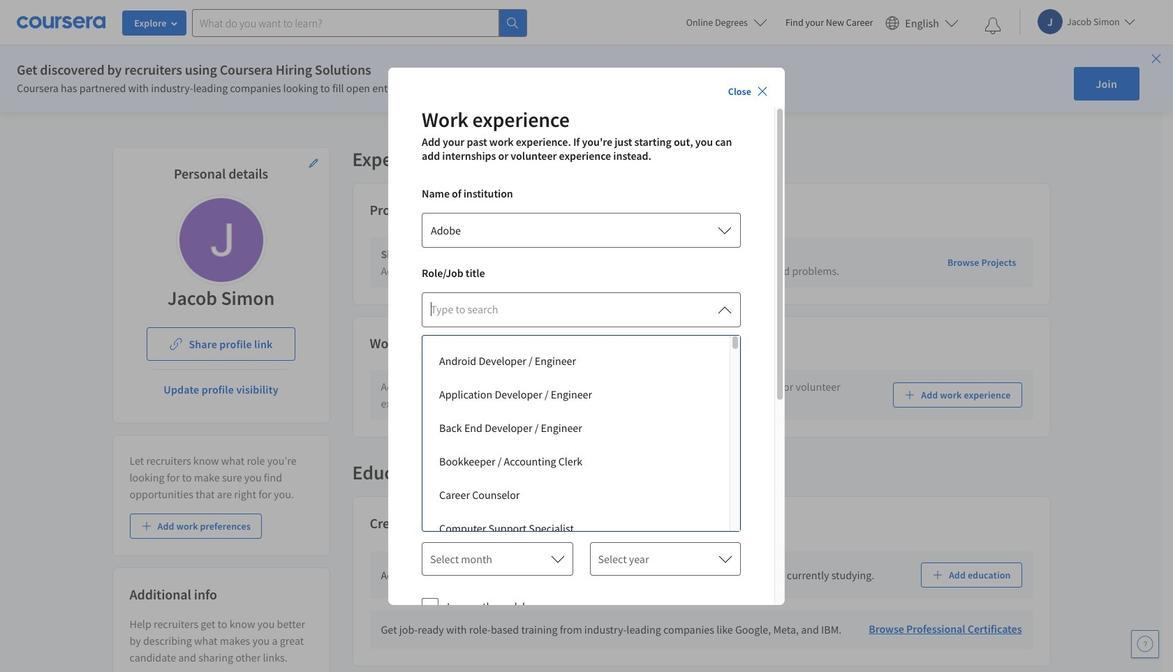 Task type: locate. For each thing, give the bounding box(es) containing it.
None button
[[422, 213, 741, 248], [422, 292, 741, 327], [422, 213, 741, 248], [422, 292, 741, 327]]

edit personal details. image
[[308, 158, 319, 169]]

None field
[[431, 301, 711, 318]]

list box
[[423, 336, 741, 546]]

coursera image
[[17, 11, 106, 34]]

information about credentials section image
[[444, 520, 455, 531]]

dialog
[[389, 67, 785, 673]]

profile photo image
[[179, 198, 263, 282]]

help center image
[[1138, 637, 1154, 653]]

None search field
[[192, 9, 528, 37]]



Task type: vqa. For each thing, say whether or not it's contained in the screenshot.
the topmost that
no



Task type: describe. For each thing, give the bounding box(es) containing it.
Type to search field
[[431, 301, 704, 318]]

information about the projects section image
[[424, 206, 435, 217]]



